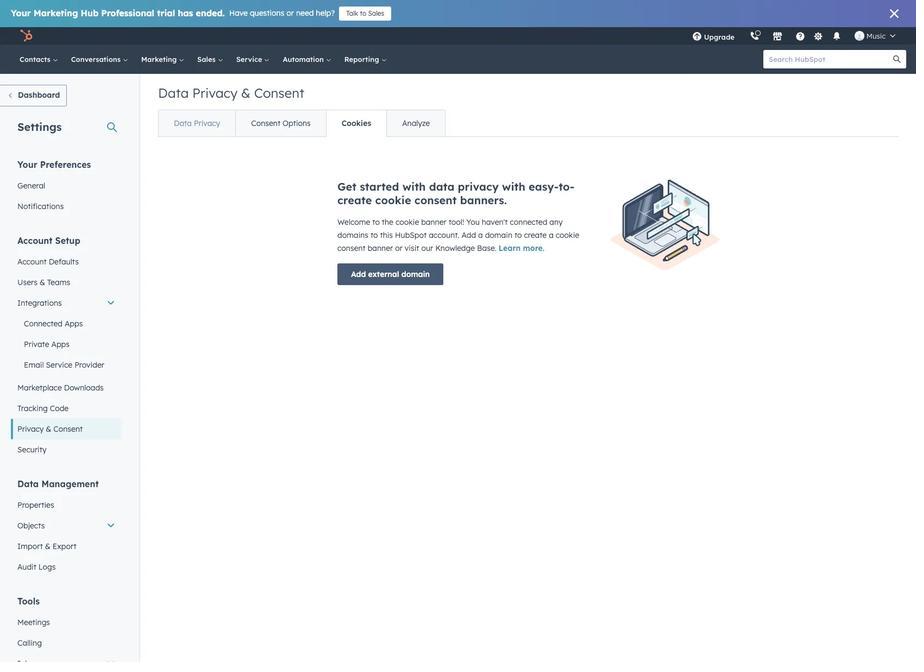Task type: locate. For each thing, give the bounding box(es) containing it.
with left easy-
[[502, 180, 525, 193]]

0 horizontal spatial marketing
[[34, 8, 78, 18]]

objects button
[[11, 516, 122, 536]]

any
[[550, 217, 563, 227]]

connected
[[24, 319, 63, 329]]

downloads
[[64, 383, 104, 393]]

import
[[17, 542, 43, 552]]

1 horizontal spatial domain
[[485, 230, 512, 240]]

connected apps
[[24, 319, 83, 329]]

a down any
[[549, 230, 554, 240]]

account
[[17, 235, 53, 246], [17, 257, 47, 267]]

tools
[[17, 596, 40, 607]]

reporting
[[344, 55, 381, 64]]

haven't
[[482, 217, 508, 227]]

privacy up the security
[[17, 424, 44, 434]]

2 account from the top
[[17, 257, 47, 267]]

your for your preferences
[[17, 159, 37, 170]]

1 vertical spatial add
[[351, 270, 366, 279]]

data privacy & consent
[[158, 85, 304, 101]]

& inside "data management" element
[[45, 542, 50, 552]]

our
[[421, 243, 433, 253]]

0 horizontal spatial service
[[46, 360, 72, 370]]

privacy down sales link
[[192, 85, 238, 101]]

1 horizontal spatial create
[[524, 230, 547, 240]]

0 horizontal spatial banner
[[368, 243, 393, 253]]

data privacy
[[174, 118, 220, 128]]

tools element
[[11, 596, 122, 662]]

service down the private apps link
[[46, 360, 72, 370]]

data management
[[17, 479, 99, 490]]

marketplaces button
[[766, 27, 789, 45]]

0 vertical spatial add
[[462, 230, 476, 240]]

1 horizontal spatial banner
[[421, 217, 447, 227]]

consent down domains
[[337, 243, 366, 253]]

apps up the private apps link
[[65, 319, 83, 329]]

domain inside button
[[401, 270, 430, 279]]

your preferences
[[17, 159, 91, 170]]

0 vertical spatial create
[[337, 193, 372, 207]]

0 vertical spatial apps
[[65, 319, 83, 329]]

your inside your preferences element
[[17, 159, 37, 170]]

0 vertical spatial data
[[158, 85, 189, 101]]

1 vertical spatial banner
[[368, 243, 393, 253]]

0 vertical spatial cookie
[[375, 193, 411, 207]]

external
[[368, 270, 399, 279]]

1 horizontal spatial with
[[502, 180, 525, 193]]

help button
[[791, 27, 810, 45]]

2 vertical spatial data
[[17, 479, 39, 490]]

settings
[[17, 120, 62, 134]]

banner up account. on the top of page
[[421, 217, 447, 227]]

privacy down data privacy & consent
[[194, 118, 220, 128]]

calling
[[17, 639, 42, 648]]

banner
[[421, 217, 447, 227], [368, 243, 393, 253]]

0 horizontal spatial domain
[[401, 270, 430, 279]]

marketplaces image
[[773, 32, 782, 42]]

create inside welcome to the cookie banner tool! you haven't connected any domains to this hubspot account. add a domain to create a cookie consent banner or visit our knowledge base.
[[524, 230, 547, 240]]

1 vertical spatial privacy
[[194, 118, 220, 128]]

notifications link
[[11, 196, 122, 217]]

2 vertical spatial privacy
[[17, 424, 44, 434]]

0 horizontal spatial a
[[478, 230, 483, 240]]

data inside "data management" element
[[17, 479, 39, 490]]

account up users
[[17, 257, 47, 267]]

1 vertical spatial account
[[17, 257, 47, 267]]

tracking code
[[17, 404, 69, 414]]

1 vertical spatial your
[[17, 159, 37, 170]]

1 vertical spatial apps
[[51, 340, 70, 349]]

account setup element
[[11, 235, 122, 460]]

connected
[[510, 217, 547, 227]]

data
[[158, 85, 189, 101], [174, 118, 192, 128], [17, 479, 39, 490]]

account up account defaults
[[17, 235, 53, 246]]

menu item
[[742, 27, 744, 45]]

private
[[24, 340, 49, 349]]

0 horizontal spatial with
[[402, 180, 426, 193]]

music button
[[848, 27, 902, 45]]

sales link
[[191, 45, 230, 74]]

0 vertical spatial consent
[[415, 193, 457, 207]]

0 horizontal spatial or
[[287, 8, 294, 18]]

cookie down any
[[556, 230, 579, 240]]

0 horizontal spatial create
[[337, 193, 372, 207]]

security link
[[11, 440, 122, 460]]

code
[[50, 404, 69, 414]]

service up data privacy & consent
[[236, 55, 264, 64]]

2 with from the left
[[502, 180, 525, 193]]

marketing link
[[135, 45, 191, 74]]

0 vertical spatial banner
[[421, 217, 447, 227]]

0 vertical spatial domain
[[485, 230, 512, 240]]

navigation
[[158, 110, 446, 137]]

sales inside sales link
[[197, 55, 218, 64]]

create
[[337, 193, 372, 207], [524, 230, 547, 240]]

add external domain
[[351, 270, 430, 279]]

0 vertical spatial your
[[11, 8, 31, 18]]

users
[[17, 278, 37, 287]]

help image
[[795, 32, 805, 42]]

add down you
[[462, 230, 476, 240]]

0 vertical spatial privacy
[[192, 85, 238, 101]]

create up more.
[[524, 230, 547, 240]]

1 account from the top
[[17, 235, 53, 246]]

or left the "need"
[[287, 8, 294, 18]]

0 vertical spatial account
[[17, 235, 53, 246]]

domain
[[485, 230, 512, 240], [401, 270, 430, 279]]

0 vertical spatial or
[[287, 8, 294, 18]]

audit logs link
[[11, 557, 122, 578]]

cookie
[[375, 193, 411, 207], [396, 217, 419, 227], [556, 230, 579, 240]]

1 vertical spatial service
[[46, 360, 72, 370]]

search button
[[888, 50, 906, 68]]

has
[[178, 8, 193, 18]]

visit
[[405, 243, 419, 253]]

service inside 'link'
[[236, 55, 264, 64]]

& down tracking code at left bottom
[[46, 424, 51, 434]]

to right talk in the top left of the page
[[360, 9, 366, 17]]

talk to sales
[[346, 9, 384, 17]]

marketplace downloads link
[[11, 378, 122, 398]]

1 horizontal spatial sales
[[368, 9, 384, 17]]

your
[[11, 8, 31, 18], [17, 159, 37, 170]]

marketing left the hub
[[34, 8, 78, 18]]

import & export link
[[11, 536, 122, 557]]

create inside get started with data privacy with easy-to- create cookie consent banners.
[[337, 193, 372, 207]]

marketing down the trial
[[141, 55, 179, 64]]

1 vertical spatial consent
[[251, 118, 280, 128]]

sales up data privacy & consent
[[197, 55, 218, 64]]

consent
[[415, 193, 457, 207], [337, 243, 366, 253]]

this
[[380, 230, 393, 240]]

& down service 'link'
[[241, 85, 251, 101]]

1 with from the left
[[402, 180, 426, 193]]

menu
[[685, 27, 903, 45]]

security
[[17, 445, 47, 455]]

cookie up hubspot
[[396, 217, 419, 227]]

welcome to the cookie banner tool! you haven't connected any domains to this hubspot account. add a domain to create a cookie consent banner or visit our knowledge base.
[[337, 217, 579, 253]]

1 horizontal spatial or
[[395, 243, 403, 253]]

2 vertical spatial consent
[[53, 424, 83, 434]]

0 horizontal spatial consent
[[337, 243, 366, 253]]

data for data privacy & consent
[[158, 85, 189, 101]]

add left external
[[351, 270, 366, 279]]

1 horizontal spatial a
[[549, 230, 554, 240]]

to up learn more.
[[515, 230, 522, 240]]

or left the visit
[[395, 243, 403, 253]]

music
[[867, 32, 886, 40]]

1 horizontal spatial consent
[[415, 193, 457, 207]]

objects
[[17, 521, 45, 531]]

domain down the visit
[[401, 270, 430, 279]]

with
[[402, 180, 426, 193], [502, 180, 525, 193]]

1 vertical spatial or
[[395, 243, 403, 253]]

1 vertical spatial domain
[[401, 270, 430, 279]]

apps up email service provider
[[51, 340, 70, 349]]

1 vertical spatial sales
[[197, 55, 218, 64]]

the
[[382, 217, 393, 227]]

1 vertical spatial create
[[524, 230, 547, 240]]

consent down tracking code link
[[53, 424, 83, 434]]

analyze
[[402, 118, 430, 128]]

privacy
[[458, 180, 499, 193]]

0 vertical spatial sales
[[368, 9, 384, 17]]

1 horizontal spatial service
[[236, 55, 264, 64]]

integrations button
[[11, 293, 122, 314]]

banner down 'this'
[[368, 243, 393, 253]]

1 vertical spatial data
[[174, 118, 192, 128]]

your up general
[[17, 159, 37, 170]]

1 vertical spatial consent
[[337, 243, 366, 253]]

knowledge
[[435, 243, 475, 253]]

domain down haven't
[[485, 230, 512, 240]]

automation link
[[276, 45, 338, 74]]

consent up the consent options link
[[254, 85, 304, 101]]

professional
[[101, 8, 154, 18]]

& inside "link"
[[40, 278, 45, 287]]

your up hubspot image at the left top
[[11, 8, 31, 18]]

0 horizontal spatial add
[[351, 270, 366, 279]]

ended.
[[196, 8, 225, 18]]

0 vertical spatial consent
[[254, 85, 304, 101]]

learn more.
[[499, 243, 545, 253]]

service
[[236, 55, 264, 64], [46, 360, 72, 370]]

0 vertical spatial marketing
[[34, 8, 78, 18]]

0 vertical spatial service
[[236, 55, 264, 64]]

sales right talk in the top left of the page
[[368, 9, 384, 17]]

create up 'welcome'
[[337, 193, 372, 207]]

dashboard link
[[0, 85, 67, 107]]

navigation containing data privacy
[[158, 110, 446, 137]]

& left export in the left bottom of the page
[[45, 542, 50, 552]]

contacts
[[20, 55, 53, 64]]

get
[[337, 180, 357, 193]]

meetings
[[17, 618, 50, 628]]

with left data
[[402, 180, 426, 193]]

privacy & consent
[[17, 424, 83, 434]]

consent up tool!
[[415, 193, 457, 207]]

email service provider
[[24, 360, 104, 370]]

management
[[41, 479, 99, 490]]

cookie up the
[[375, 193, 411, 207]]

1 horizontal spatial marketing
[[141, 55, 179, 64]]

data inside data privacy link
[[174, 118, 192, 128]]

0 horizontal spatial sales
[[197, 55, 218, 64]]

defaults
[[49, 257, 79, 267]]

service inside account setup element
[[46, 360, 72, 370]]

options
[[283, 118, 311, 128]]

& right users
[[40, 278, 45, 287]]

1 horizontal spatial add
[[462, 230, 476, 240]]

a up base.
[[478, 230, 483, 240]]

get started with data privacy with easy-to- create cookie consent banners.
[[337, 180, 575, 207]]

consent left options
[[251, 118, 280, 128]]

notifications image
[[832, 32, 842, 42]]

automation
[[283, 55, 326, 64]]

sales
[[368, 9, 384, 17], [197, 55, 218, 64]]

account inside the account defaults link
[[17, 257, 47, 267]]

data for data management
[[17, 479, 39, 490]]



Task type: describe. For each thing, give the bounding box(es) containing it.
hub
[[81, 8, 99, 18]]

add inside button
[[351, 270, 366, 279]]

easy-
[[529, 180, 559, 193]]

audit logs
[[17, 562, 56, 572]]

your marketing hub professional trial has ended. have questions or need help?
[[11, 8, 335, 18]]

tool!
[[449, 217, 464, 227]]

account setup
[[17, 235, 80, 246]]

to left 'this'
[[371, 230, 378, 240]]

data privacy link
[[159, 110, 235, 136]]

to left the
[[372, 217, 380, 227]]

& for export
[[45, 542, 50, 552]]

email service provider link
[[11, 355, 122, 375]]

notifications
[[17, 202, 64, 211]]

consent options link
[[235, 110, 326, 136]]

learn
[[499, 243, 521, 253]]

conversations
[[71, 55, 123, 64]]

consent inside get started with data privacy with easy-to- create cookie consent banners.
[[415, 193, 457, 207]]

1 a from the left
[[478, 230, 483, 240]]

settings image
[[814, 32, 823, 42]]

consent options
[[251, 118, 311, 128]]

privacy & consent link
[[11, 419, 122, 440]]

apps for connected apps
[[65, 319, 83, 329]]

questions
[[250, 8, 284, 18]]

cookies link
[[326, 110, 386, 136]]

account defaults link
[[11, 252, 122, 272]]

import & export
[[17, 542, 76, 552]]

tracking code link
[[11, 398, 122, 419]]

cookies
[[342, 118, 371, 128]]

teams
[[47, 278, 70, 287]]

private apps link
[[11, 334, 122, 355]]

need
[[296, 8, 314, 18]]

privacy inside account setup element
[[17, 424, 44, 434]]

privacy for data privacy
[[194, 118, 220, 128]]

2 vertical spatial cookie
[[556, 230, 579, 240]]

& for consent
[[46, 424, 51, 434]]

& for teams
[[40, 278, 45, 287]]

your for your marketing hub professional trial has ended. have questions or need help?
[[11, 8, 31, 18]]

properties
[[17, 500, 54, 510]]

talk
[[346, 9, 358, 17]]

notifications button
[[828, 27, 846, 45]]

provider
[[75, 360, 104, 370]]

hubspot image
[[20, 29, 33, 42]]

cookie inside get started with data privacy with easy-to- create cookie consent banners.
[[375, 193, 411, 207]]

more.
[[523, 243, 545, 253]]

integrations
[[17, 298, 62, 308]]

audit
[[17, 562, 36, 572]]

properties link
[[11, 495, 122, 516]]

analyze link
[[386, 110, 445, 136]]

you
[[466, 217, 480, 227]]

users & teams link
[[11, 272, 122, 293]]

search image
[[893, 55, 901, 63]]

2 a from the left
[[549, 230, 554, 240]]

conversations link
[[65, 45, 135, 74]]

data for data privacy
[[174, 118, 192, 128]]

upgrade image
[[692, 32, 702, 42]]

1 vertical spatial marketing
[[141, 55, 179, 64]]

help?
[[316, 8, 335, 18]]

service link
[[230, 45, 276, 74]]

or inside welcome to the cookie banner tool! you haven't connected any domains to this hubspot account. add a domain to create a cookie consent banner or visit our knowledge base.
[[395, 243, 403, 253]]

domain inside welcome to the cookie banner tool! you haven't connected any domains to this hubspot account. add a domain to create a cookie consent banner or visit our knowledge base.
[[485, 230, 512, 240]]

menu containing music
[[685, 27, 903, 45]]

tracking
[[17, 404, 48, 414]]

logs
[[39, 562, 56, 572]]

setup
[[55, 235, 80, 246]]

add inside welcome to the cookie banner tool! you haven't connected any domains to this hubspot account. add a domain to create a cookie consent banner or visit our knowledge base.
[[462, 230, 476, 240]]

banners.
[[460, 193, 507, 207]]

privacy for data privacy & consent
[[192, 85, 238, 101]]

data management element
[[11, 478, 122, 578]]

consent inside welcome to the cookie banner tool! you haven't connected any domains to this hubspot account. add a domain to create a cookie consent banner or visit our knowledge base.
[[337, 243, 366, 253]]

your preferences element
[[11, 159, 122, 217]]

general
[[17, 181, 45, 191]]

export
[[53, 542, 76, 552]]

marketplace
[[17, 383, 62, 393]]

greg robinson image
[[855, 31, 864, 41]]

meetings link
[[11, 612, 122, 633]]

consent inside account setup element
[[53, 424, 83, 434]]

sales inside talk to sales button
[[368, 9, 384, 17]]

calling icon button
[[745, 29, 764, 43]]

trial
[[157, 8, 175, 18]]

reporting link
[[338, 45, 393, 74]]

apps for private apps
[[51, 340, 70, 349]]

settings link
[[812, 30, 825, 42]]

upgrade
[[704, 33, 735, 41]]

1 vertical spatial cookie
[[396, 217, 419, 227]]

connected apps link
[[11, 314, 122, 334]]

private apps
[[24, 340, 70, 349]]

data
[[429, 180, 455, 193]]

account.
[[429, 230, 460, 240]]

account for account setup
[[17, 235, 53, 246]]

to inside button
[[360, 9, 366, 17]]

general link
[[11, 176, 122, 196]]

close image
[[890, 9, 899, 18]]

have
[[229, 8, 248, 18]]

hubspot
[[395, 230, 427, 240]]

base.
[[477, 243, 497, 253]]

account for account defaults
[[17, 257, 47, 267]]

email
[[24, 360, 44, 370]]

users & teams
[[17, 278, 70, 287]]

Search HubSpot search field
[[763, 50, 897, 68]]

or inside your marketing hub professional trial has ended. have questions or need help?
[[287, 8, 294, 18]]

preferences
[[40, 159, 91, 170]]

domains
[[337, 230, 368, 240]]

calling icon image
[[750, 32, 760, 41]]

calling link
[[11, 633, 122, 654]]

started
[[360, 180, 399, 193]]

talk to sales button
[[339, 7, 391, 21]]



Task type: vqa. For each thing, say whether or not it's contained in the screenshot.
The 11/01/2023
no



